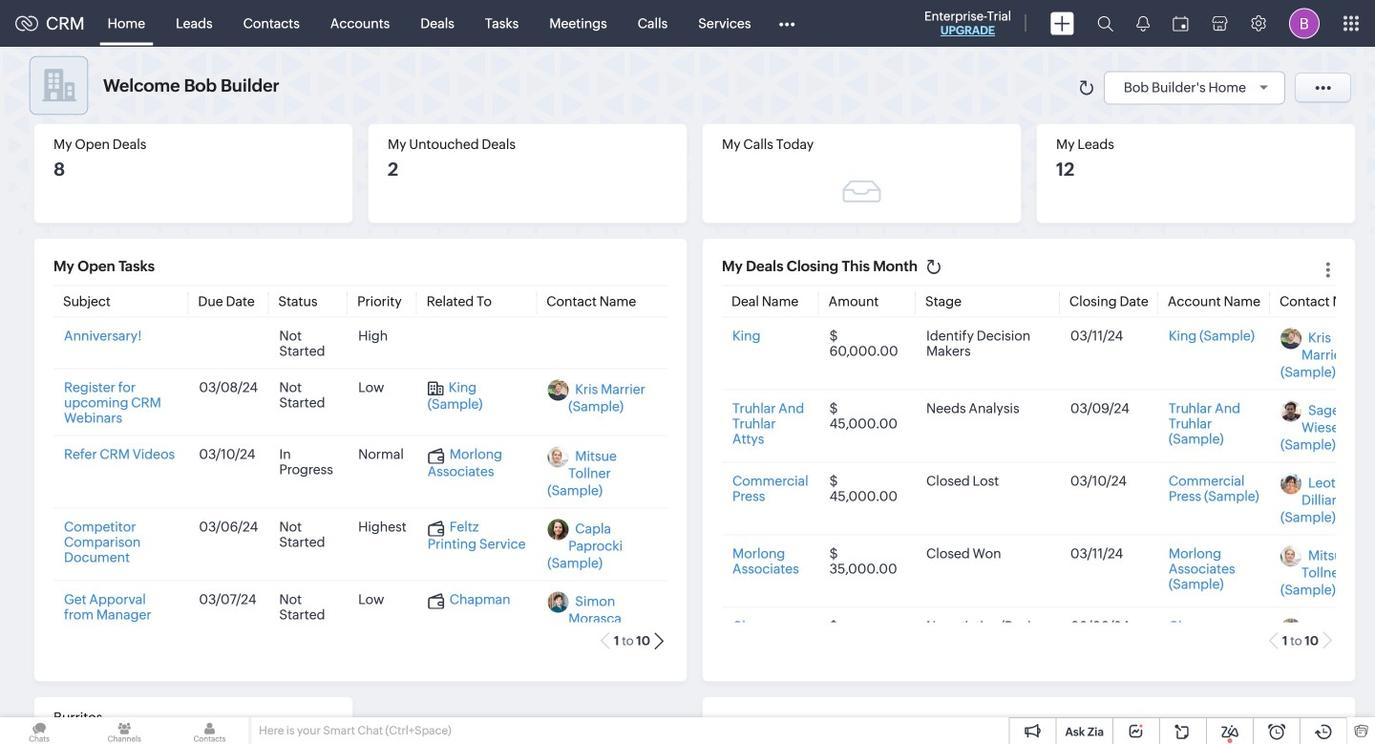 Task type: vqa. For each thing, say whether or not it's contained in the screenshot.
Size field
no



Task type: describe. For each thing, give the bounding box(es) containing it.
signals image
[[1137, 15, 1150, 32]]

create menu element
[[1039, 0, 1086, 46]]

create menu image
[[1051, 12, 1075, 35]]

Other Modules field
[[767, 8, 808, 39]]

channels image
[[85, 717, 164, 744]]

chats image
[[0, 717, 79, 744]]

profile element
[[1278, 0, 1332, 46]]



Task type: locate. For each thing, give the bounding box(es) containing it.
search element
[[1086, 0, 1125, 47]]

calendar image
[[1173, 16, 1189, 31]]

logo image
[[15, 16, 38, 31]]

search image
[[1098, 15, 1114, 32]]

profile image
[[1290, 8, 1320, 39]]

contacts image
[[170, 717, 249, 744]]

signals element
[[1125, 0, 1162, 47]]



